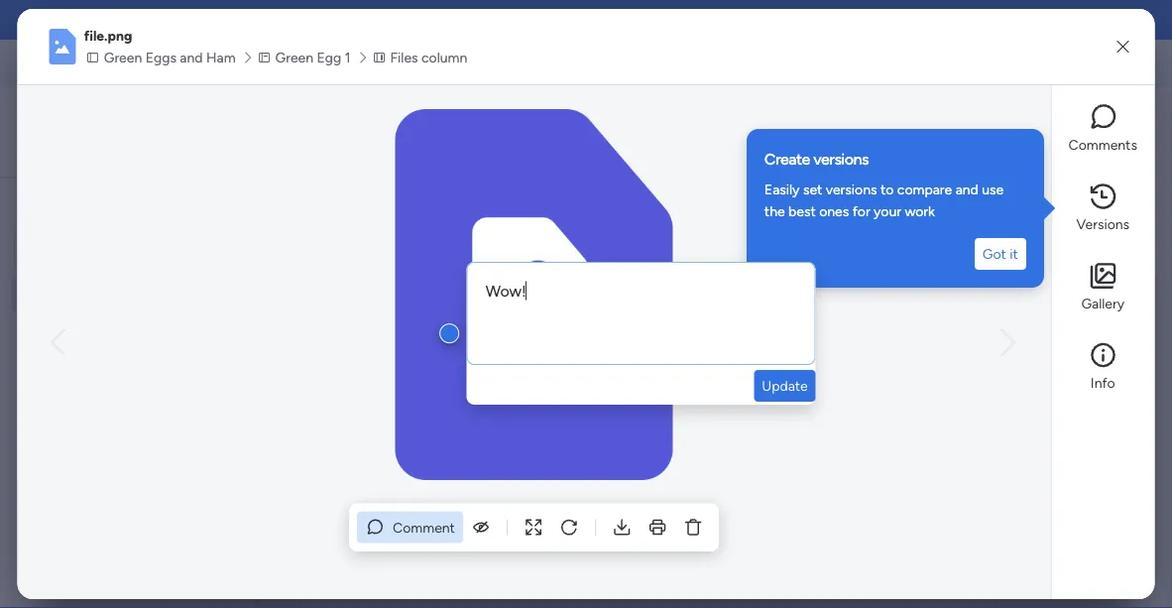 Task type: locate. For each thing, give the bounding box(es) containing it.
resend email link
[[717, 11, 806, 29]]

1 horizontal spatial files
[[390, 49, 418, 66]]

0 horizontal spatial your
[[309, 11, 339, 29]]

set inside "easily set versions to compare and use the best ones for your work"
[[803, 181, 823, 198]]

show board description image
[[567, 113, 591, 133]]

1 vertical spatial work
[[905, 203, 935, 220]]

ham inside button
[[206, 49, 236, 66]]

0 horizontal spatial column
[[375, 559, 420, 576]]

2 horizontal spatial email
[[877, 11, 912, 29]]

m
[[23, 198, 35, 215]]

1 vertical spatial files
[[343, 559, 371, 576]]

0 vertical spatial column
[[422, 49, 468, 66]]

select product image
[[18, 54, 38, 73]]

filter
[[782, 235, 814, 252]]

green left egg
[[275, 49, 313, 66]]

0 vertical spatial eggs
[[145, 49, 176, 66]]

email right 'change'
[[877, 11, 912, 29]]

green right the select product icon
[[104, 49, 142, 66]]

2 email from the left
[[771, 11, 806, 29]]

eggs up type
[[380, 106, 437, 139]]

versions up the integrate
[[814, 150, 869, 168]]

keep
[[687, 146, 717, 163]]

of for assign
[[414, 146, 427, 163]]

files column
[[390, 49, 468, 66], [343, 559, 420, 576]]

versions button
[[1064, 177, 1143, 240]]

versions inside "easily set versions to compare and use the best ones for your work"
[[826, 181, 877, 198]]

manage
[[304, 146, 353, 163]]

activity
[[911, 115, 959, 131]]

0 vertical spatial files
[[390, 49, 418, 66]]

got it button
[[975, 238, 1027, 270]]

manage any type of project. assign owners, set timelines and keep track of where your project stands.
[[304, 146, 937, 163]]

0 vertical spatial see
[[347, 55, 371, 72]]

person button
[[637, 227, 745, 259]]

set down show board description image
[[578, 146, 597, 163]]

of right out
[[415, 329, 428, 346]]

0 horizontal spatial green eggs and ham
[[104, 49, 236, 66]]

green
[[104, 49, 142, 66], [275, 49, 313, 66], [302, 106, 373, 139]]

showing
[[323, 329, 378, 346]]

sam green image
[[1117, 48, 1149, 79]]

0 vertical spatial files column button
[[370, 47, 473, 69]]

see left "more"
[[905, 145, 928, 162]]

search image
[[480, 295, 496, 311]]

option
[[0, 277, 253, 281]]

invite / 1
[[1041, 115, 1094, 131]]

1 horizontal spatial file.png
[[327, 534, 374, 551]]

see inside "link"
[[905, 145, 928, 162]]

add
[[452, 235, 477, 251]]

1 vertical spatial versions
[[826, 181, 877, 198]]

1 vertical spatial ham
[[496, 106, 554, 139]]

please
[[208, 11, 250, 29]]

0 horizontal spatial set
[[578, 146, 597, 163]]

workspace image
[[19, 196, 39, 218]]

easily set versions to compare and use the best ones for your work
[[765, 181, 1004, 220]]

your down "to"
[[874, 203, 902, 220]]

green up manage
[[302, 106, 373, 139]]

email right resend
[[771, 11, 806, 29]]

create versions
[[765, 150, 869, 168]]

1 vertical spatial column
[[375, 559, 420, 576]]

1 horizontal spatial email
[[771, 11, 806, 29]]

Green Eggs and Ham field
[[297, 106, 559, 139]]

1 right / at the right top
[[1088, 115, 1094, 131]]

for
[[853, 203, 871, 220]]

0 horizontal spatial ham
[[206, 49, 236, 66]]

None search field
[[323, 287, 504, 319]]

0 vertical spatial green eggs and ham
[[104, 49, 236, 66]]

ham up assign
[[496, 106, 554, 139]]

green for green egg 1 button
[[275, 49, 313, 66]]

and left use
[[956, 181, 979, 198]]

your inside "easily set versions to compare and use the best ones for your work"
[[874, 203, 902, 220]]

samiamgreeneggsnham27@gmail.com
[[441, 11, 699, 29]]

your right the where
[[813, 146, 841, 163]]

file.png
[[84, 27, 132, 44], [327, 534, 374, 551]]

work down compare
[[905, 203, 935, 220]]

main table button
[[301, 175, 412, 206]]

green eggs and ham
[[104, 49, 236, 66], [302, 106, 554, 139]]

0 vertical spatial file.png
[[84, 27, 132, 44]]

comment
[[393, 519, 455, 535]]

1 vertical spatial green eggs and ham
[[302, 106, 554, 139]]

files column button
[[370, 47, 473, 69], [323, 557, 426, 579]]

0 vertical spatial your
[[309, 11, 339, 29]]

compare
[[898, 181, 952, 198]]

of inside main content
[[415, 329, 428, 346]]

set right dapulse integrations image
[[803, 181, 823, 198]]

owners,
[[526, 146, 575, 163]]

work inside "easily set versions to compare and use the best ones for your work"
[[905, 203, 935, 220]]

update button
[[754, 370, 816, 402]]

versions up for
[[826, 181, 877, 198]]

eggs inside button
[[145, 49, 176, 66]]

0 horizontal spatial files
[[343, 559, 371, 576]]

1 horizontal spatial see
[[905, 145, 928, 162]]

angle down image
[[383, 236, 393, 251]]

versions
[[814, 150, 869, 168], [826, 181, 877, 198]]

resend
[[717, 11, 767, 29]]

ham down please
[[206, 49, 236, 66]]

green eggs and ham down please
[[104, 49, 236, 66]]

and inside green eggs and ham button
[[180, 49, 203, 66]]

1 vertical spatial your
[[813, 146, 841, 163]]

file
[[440, 329, 459, 346]]

files column button down address:
[[370, 47, 473, 69]]

and right monday
[[180, 49, 203, 66]]

files column down address:
[[390, 49, 468, 66]]

2 vertical spatial your
[[874, 203, 902, 220]]

list box
[[0, 274, 253, 579]]

0 vertical spatial ham
[[206, 49, 236, 66]]

1 horizontal spatial your
[[813, 146, 841, 163]]

dapulse close image
[[727, 238, 737, 249]]

and up 'project.'
[[443, 106, 490, 139]]

work
[[160, 52, 196, 74], [905, 203, 935, 220]]

column down comment "button"
[[375, 559, 420, 576]]

3 email from the left
[[877, 11, 912, 29]]

2 horizontal spatial your
[[874, 203, 902, 220]]

column
[[422, 49, 468, 66], [375, 559, 420, 576]]

1 horizontal spatial work
[[905, 203, 935, 220]]

0 horizontal spatial eggs
[[145, 49, 176, 66]]

eggs left the management
[[145, 49, 176, 66]]

email for change email address
[[877, 11, 912, 29]]

set
[[578, 146, 597, 163], [803, 181, 823, 198]]

files column button down comment "button"
[[323, 557, 426, 579]]

add to favorites image
[[601, 113, 621, 132]]

of right type
[[414, 146, 427, 163]]

to
[[881, 181, 894, 198]]

email
[[343, 11, 378, 29], [771, 11, 806, 29], [877, 11, 912, 29]]

the
[[765, 203, 785, 220]]

of
[[414, 146, 427, 163], [755, 146, 768, 163], [415, 329, 428, 346]]

invite / 1 button
[[1005, 107, 1103, 139]]

see right egg
[[347, 55, 371, 72]]

see inside button
[[347, 55, 371, 72]]

0 horizontal spatial see
[[347, 55, 371, 72]]

please confirm your email address: samiamgreeneggsnham27@gmail.com
[[208, 11, 699, 29]]

and inside "easily set versions to compare and use the best ones for your work"
[[956, 181, 979, 198]]

file.png up monday
[[84, 27, 132, 44]]

1 vertical spatial see
[[905, 145, 928, 162]]

comments button
[[1064, 97, 1143, 161]]

files down comment "button"
[[343, 559, 371, 576]]

0 horizontal spatial email
[[343, 11, 378, 29]]

1 vertical spatial eggs
[[380, 106, 437, 139]]

1 email from the left
[[343, 11, 378, 29]]

files column down comment "button"
[[343, 559, 420, 576]]

green eggs and ham button
[[84, 47, 242, 69]]

column down please confirm your email address: samiamgreeneggsnham27@gmail.com
[[422, 49, 468, 66]]

1 horizontal spatial green eggs and ham
[[302, 106, 554, 139]]

address:
[[381, 11, 437, 29]]

more
[[932, 145, 964, 162]]

work right monday
[[160, 52, 196, 74]]

files down address:
[[390, 49, 418, 66]]

comments
[[1069, 137, 1138, 153]]

0 horizontal spatial work
[[160, 52, 196, 74]]

versions
[[1077, 216, 1130, 233]]

ones
[[819, 203, 849, 220]]

1 horizontal spatial ham
[[496, 106, 554, 139]]

and
[[180, 49, 203, 66], [443, 106, 490, 139], [660, 146, 683, 163], [956, 181, 979, 198]]

gallery layout group
[[849, 287, 924, 319]]

see more
[[905, 145, 964, 162]]

automate
[[1015, 182, 1077, 199]]

your
[[309, 11, 339, 29], [813, 146, 841, 163], [874, 203, 902, 220]]

green eggs and ham up 'project.'
[[302, 106, 554, 139]]

file.png left the comment
[[327, 534, 374, 551]]

main content
[[263, 213, 1172, 608]]

1 vertical spatial file.png
[[327, 534, 374, 551]]

1 vertical spatial set
[[803, 181, 823, 198]]

1 horizontal spatial set
[[803, 181, 823, 198]]

Search field
[[566, 229, 626, 257]]

see
[[347, 55, 371, 72], [905, 145, 928, 162]]

email up see plans button
[[343, 11, 378, 29]]

main table
[[331, 182, 397, 199]]

got
[[983, 246, 1007, 263]]

add widget
[[452, 235, 524, 251]]

your up egg
[[309, 11, 339, 29]]



Task type: vqa. For each thing, say whether or not it's contained in the screenshot.
content.
no



Task type: describe. For each thing, give the bounding box(es) containing it.
table
[[365, 182, 397, 199]]

﻿wow!
[[486, 281, 527, 300]]

best
[[789, 203, 816, 220]]

invite
[[1041, 115, 1076, 131]]

0 vertical spatial files column
[[390, 49, 468, 66]]

showing 1 out of 1 file
[[323, 329, 459, 346]]

activity button
[[903, 107, 997, 139]]

change email address link
[[822, 11, 968, 29]]

0 horizontal spatial file.png
[[84, 27, 132, 44]]

home image
[[18, 105, 38, 125]]

options image
[[1115, 110, 1139, 134]]

v2 search image
[[552, 232, 566, 254]]

of for file
[[415, 329, 428, 346]]

out
[[390, 329, 411, 346]]

confirm
[[254, 11, 306, 29]]

assign
[[481, 146, 523, 163]]

of right the track
[[755, 146, 768, 163]]

info button
[[1064, 335, 1143, 399]]

green eggs and ham inside button
[[104, 49, 236, 66]]

stands.
[[893, 146, 937, 163]]

filter button
[[751, 227, 844, 259]]

person
[[669, 235, 711, 252]]

sam green image
[[637, 227, 669, 259]]

where
[[771, 146, 810, 163]]

management
[[200, 52, 308, 74]]

project.
[[430, 146, 478, 163]]

1 left file at the left bottom of the page
[[431, 329, 437, 346]]

1 horizontal spatial eggs
[[380, 106, 437, 139]]

egg
[[317, 49, 341, 66]]

see for see more
[[905, 145, 928, 162]]

add widget button
[[415, 227, 533, 259]]

resend email
[[717, 11, 806, 29]]

type
[[382, 146, 410, 163]]

Search for files search field
[[323, 287, 504, 319]]

timelines
[[601, 146, 657, 163]]

0 vertical spatial work
[[160, 52, 196, 74]]

email for resend email
[[771, 11, 806, 29]]

got it
[[983, 246, 1019, 263]]

1 left out
[[381, 329, 387, 346]]

0 vertical spatial versions
[[814, 150, 869, 168]]

1 right egg
[[345, 49, 351, 66]]

track
[[720, 146, 751, 163]]

1 vertical spatial files column
[[343, 559, 420, 576]]

info
[[1091, 375, 1116, 392]]

comment button
[[357, 511, 463, 543]]

update
[[762, 378, 808, 394]]

gallery button
[[1064, 256, 1143, 320]]

create
[[765, 150, 810, 168]]

0 vertical spatial set
[[578, 146, 597, 163]]

gallery
[[1082, 295, 1125, 312]]

widget
[[481, 235, 524, 251]]

it
[[1010, 246, 1019, 263]]

project
[[844, 146, 889, 163]]

main content containing showing 1 out of 1 file
[[263, 213, 1172, 608]]

change email address
[[822, 11, 968, 29]]

see plans button
[[320, 49, 416, 78]]

1 vertical spatial files column button
[[323, 557, 426, 579]]

integrate
[[808, 182, 865, 199]]

plans
[[374, 55, 407, 72]]

1 horizontal spatial column
[[422, 49, 468, 66]]

any
[[356, 146, 378, 163]]

monday
[[88, 52, 156, 74]]

green egg 1 button
[[255, 47, 357, 69]]

green egg 1
[[275, 49, 351, 66]]

green for green eggs and ham button
[[104, 49, 142, 66]]

easily
[[765, 181, 800, 198]]

download image
[[940, 293, 960, 312]]

see for see plans
[[347, 55, 371, 72]]

see more link
[[903, 144, 966, 164]]

v1
[[377, 489, 393, 506]]

address
[[916, 11, 968, 29]]

autopilot image
[[990, 177, 1007, 202]]

and left keep at top right
[[660, 146, 683, 163]]

/
[[1080, 115, 1085, 131]]

main
[[331, 182, 361, 199]]

my work image
[[18, 140, 36, 158]]

dapulse integrations image
[[786, 183, 800, 198]]

monday work management
[[88, 52, 308, 74]]

use
[[982, 181, 1004, 198]]

m button
[[14, 190, 197, 224]]

see plans
[[347, 55, 407, 72]]

change
[[822, 11, 873, 29]]



